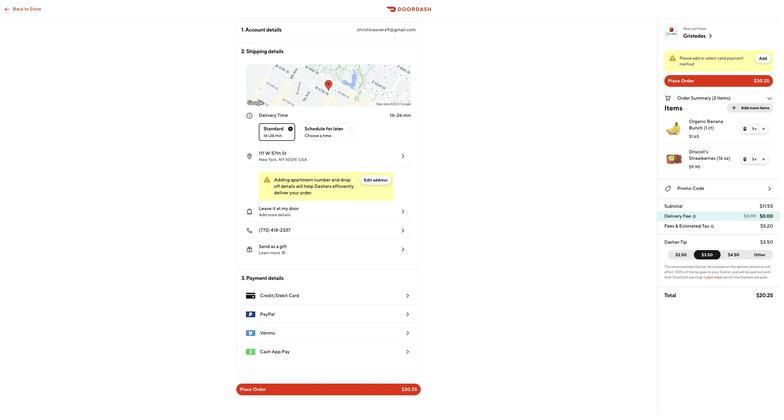 Task type: locate. For each thing, give the bounding box(es) containing it.
0 vertical spatial ×
[[754, 127, 756, 131]]

×
[[754, 127, 756, 131], [754, 157, 756, 162]]

1 horizontal spatial and
[[732, 270, 738, 275]]

the
[[664, 265, 670, 269]]

16–26 min
[[390, 113, 411, 118], [264, 134, 282, 138]]

1 horizontal spatial delivery
[[664, 214, 682, 219]]

0 horizontal spatial delivery
[[259, 113, 276, 118]]

1 × left add one to cart icon
[[752, 127, 756, 131]]

0 vertical spatial add new payment method image
[[404, 293, 411, 300]]

to
[[24, 6, 29, 12], [708, 270, 711, 275]]

min inside option group
[[275, 134, 282, 138]]

and
[[332, 177, 340, 183], [764, 265, 770, 269], [732, 270, 738, 275]]

details down adding
[[281, 184, 295, 189]]

1 × from the top
[[754, 127, 756, 131]]

more
[[749, 106, 759, 110], [268, 213, 277, 218], [270, 251, 280, 256], [714, 276, 723, 280]]

3 add new payment method image from the top
[[404, 330, 411, 337]]

2 vertical spatial $20.25
[[402, 387, 417, 393]]

list
[[660, 114, 773, 175]]

16–26 inside option group
[[264, 134, 274, 138]]

2 vertical spatial add new payment method image
[[404, 330, 411, 337]]

2 horizontal spatial and
[[764, 265, 770, 269]]

the right on
[[730, 265, 736, 269]]

dashers inside adding apartment number and drop off details will help dashers efficiently deliver your order.
[[314, 184, 332, 189]]

$2.50
[[675, 253, 687, 258]]

1 horizontal spatial will
[[739, 270, 745, 275]]

recommended
[[671, 265, 695, 269]]

57th
[[271, 151, 281, 156]]

learn down goes
[[704, 276, 714, 280]]

help
[[304, 184, 314, 189]]

send as a gift
[[259, 244, 287, 250]]

will down delivery in the right bottom of the page
[[739, 270, 745, 275]]

1 horizontal spatial the
[[730, 265, 736, 269]]

2 vertical spatial and
[[732, 270, 738, 275]]

cash
[[260, 350, 271, 355]]

about
[[723, 276, 733, 280]]

2 × from the top
[[754, 157, 756, 162]]

and up learn more about how dashers are paid.
[[732, 270, 738, 275]]

100%
[[675, 270, 684, 275]]

add for add more items
[[741, 106, 749, 110]]

1 vertical spatial tip
[[695, 270, 699, 275]]

driscoll's
[[689, 149, 708, 155]]

1 horizontal spatial $3.50
[[760, 240, 773, 245]]

more down dasher,
[[714, 276, 723, 280]]

gristedes
[[683, 33, 706, 39]]

add left the items
[[741, 106, 749, 110]]

1 horizontal spatial learn
[[704, 276, 714, 280]]

0 vertical spatial will
[[296, 184, 303, 189]]

111 w 57th st new york,  ny 10019,  usa
[[259, 151, 307, 162]]

details for 3. payment details
[[268, 276, 284, 282]]

1 vertical spatial 16–26 min
[[264, 134, 282, 138]]

please add or select valid payment method
[[680, 56, 743, 66]]

0 horizontal spatial the
[[689, 270, 694, 275]]

0 vertical spatial the
[[730, 265, 736, 269]]

paypal
[[260, 312, 275, 318]]

add inside button
[[759, 56, 767, 61]]

ct)
[[708, 125, 714, 131]]

0 horizontal spatial and
[[332, 177, 340, 183]]

0 horizontal spatial learn
[[259, 251, 269, 256]]

2 remove item from cart image from the top
[[743, 157, 747, 162]]

× left add one to cart image
[[754, 157, 756, 162]]

learn more button
[[259, 250, 286, 256]]

add down leave
[[259, 213, 267, 218]]

of
[[685, 270, 688, 275]]

choose a time
[[305, 134, 331, 138]]

or
[[701, 56, 705, 61]]

dashers down number
[[314, 184, 332, 189]]

1 horizontal spatial 16–26 min
[[390, 113, 411, 118]]

details inside leave it at my door add more details
[[278, 213, 291, 218]]

0 vertical spatial learn
[[259, 251, 269, 256]]

0 vertical spatial remove item from cart image
[[743, 127, 747, 131]]

1 vertical spatial add new payment method image
[[404, 312, 411, 319]]

0 horizontal spatial dashers
[[314, 184, 332, 189]]

more down 'as'
[[270, 251, 280, 256]]

details right 2. shipping on the left of page
[[268, 48, 284, 54]]

1 vertical spatial ×
[[754, 157, 756, 162]]

418-
[[271, 228, 280, 233]]

add new payment method image for venmo
[[404, 330, 411, 337]]

and inside adding apartment number and drop off details will help dashers efficiently deliver your order.
[[332, 177, 340, 183]]

remove item from cart image right oz)
[[743, 157, 747, 162]]

2 1 from the top
[[752, 157, 754, 162]]

1 horizontal spatial tip
[[707, 265, 712, 269]]

add new payment method image
[[404, 349, 411, 356]]

None radio
[[259, 124, 295, 141], [300, 124, 355, 141], [259, 124, 295, 141], [300, 124, 355, 141]]

0 vertical spatial tip
[[707, 265, 712, 269]]

tip up earnings. at the right
[[695, 270, 699, 275]]

dasher up goes
[[695, 265, 707, 269]]

1 vertical spatial add
[[741, 106, 749, 110]]

0 vertical spatial place order
[[668, 78, 694, 84]]

delivery down subtotal
[[664, 214, 682, 219]]

1 1 from the top
[[752, 127, 754, 131]]

to right back
[[24, 6, 29, 12]]

place
[[668, 78, 680, 84], [240, 387, 252, 393]]

0 vertical spatial $3.50
[[760, 240, 773, 245]]

2 horizontal spatial add
[[759, 56, 767, 61]]

dashers
[[314, 184, 332, 189], [741, 276, 754, 280]]

× for driscoll's strawberries (16 oz)
[[754, 157, 756, 162]]

2 vertical spatial add
[[259, 213, 267, 218]]

1 vertical spatial place
[[240, 387, 252, 393]]

your up 'learn more' "link" on the bottom of the page
[[712, 270, 719, 275]]

strawberries
[[689, 156, 716, 161]]

your
[[290, 190, 299, 196], [712, 270, 719, 275]]

add new payment method image for credit/debit card
[[404, 293, 411, 300]]

0 vertical spatial delivery
[[259, 113, 276, 118]]

details inside adding apartment number and drop off details will help dashers efficiently deliver your order.
[[281, 184, 295, 189]]

more inside button
[[270, 251, 280, 256]]

1 remove item from cart image from the top
[[743, 127, 747, 131]]

time
[[277, 113, 288, 118]]

$4.50
[[728, 253, 739, 258]]

more left the items
[[749, 106, 759, 110]]

1 for driscoll's strawberries (16 oz)
[[752, 157, 754, 162]]

option group containing standard
[[259, 119, 411, 141]]

more down it
[[268, 213, 277, 218]]

place order
[[668, 78, 694, 84], [240, 387, 266, 393]]

0 horizontal spatial to
[[24, 6, 29, 12]]

0 vertical spatial 1 ×
[[752, 127, 756, 131]]

0 horizontal spatial 16–26
[[264, 134, 274, 138]]

0 horizontal spatial dasher
[[664, 240, 679, 245]]

edit address button
[[360, 176, 391, 185]]

payment
[[727, 56, 743, 61]]

dasher
[[664, 240, 679, 245], [695, 265, 707, 269]]

schedule for later
[[305, 126, 343, 132]]

1. account details
[[241, 27, 282, 33]]

learn inside button
[[259, 251, 269, 256]]

1 horizontal spatial your
[[712, 270, 719, 275]]

add one to cart image
[[761, 127, 766, 131]]

1 horizontal spatial a
[[320, 134, 322, 138]]

0 horizontal spatial add
[[259, 213, 267, 218]]

learn more about how dashers are paid.
[[704, 276, 768, 280]]

2 1 × from the top
[[752, 157, 756, 162]]

1 vertical spatial 16–26
[[264, 134, 274, 138]]

status containing please add or select valid payment method
[[664, 50, 773, 72]]

1 vertical spatial $3.50
[[702, 253, 713, 258]]

a left time at left
[[320, 134, 322, 138]]

1 vertical spatial min
[[275, 134, 282, 138]]

details down my
[[278, 213, 291, 218]]

tip left is
[[707, 265, 712, 269]]

$3.50
[[760, 240, 773, 245], [702, 253, 713, 258]]

1 add new payment method image from the top
[[404, 293, 411, 300]]

a right 'as'
[[276, 244, 279, 250]]

1 vertical spatial your
[[712, 270, 719, 275]]

1 horizontal spatial dasher
[[695, 265, 707, 269]]

be
[[745, 270, 749, 275]]

out
[[758, 270, 763, 275]]

your left order.
[[290, 190, 299, 196]]

1 × for driscoll's strawberries (16 oz)
[[752, 157, 756, 162]]

delivery up standard
[[259, 113, 276, 118]]

1 × left add one to cart image
[[752, 157, 756, 162]]

0 vertical spatial add
[[759, 56, 767, 61]]

1 vertical spatial 1 ×
[[752, 157, 756, 162]]

option group
[[259, 119, 411, 141]]

0 vertical spatial place
[[668, 78, 680, 84]]

remove item from cart image left add one to cart icon
[[743, 127, 747, 131]]

0 vertical spatial and
[[332, 177, 340, 183]]

0 vertical spatial order
[[681, 78, 694, 84]]

0 vertical spatial 1
[[752, 127, 754, 131]]

2337
[[280, 228, 290, 233]]

as
[[271, 244, 275, 250]]

fees
[[664, 224, 674, 229]]

add for add
[[759, 56, 767, 61]]

add right the payment at the right top of the page
[[759, 56, 767, 61]]

total
[[664, 293, 676, 299]]

2 add new payment method image from the top
[[404, 312, 411, 319]]

$3.50 up other
[[760, 240, 773, 245]]

2. shipping
[[241, 48, 267, 54]]

banana
[[707, 119, 723, 124]]

× left add one to cart icon
[[754, 127, 756, 131]]

select
[[705, 56, 717, 61]]

christinaovera9@gmail.com
[[357, 27, 416, 33]]

organic
[[689, 119, 706, 124]]

1 1 × from the top
[[752, 127, 756, 131]]

$4.50 button
[[717, 251, 747, 260]]

menu
[[241, 287, 416, 362]]

× for organic banana bunch (1 ct)
[[754, 127, 756, 131]]

0 vertical spatial dasher
[[664, 240, 679, 245]]

1 horizontal spatial min
[[403, 113, 411, 118]]

will down apartment
[[296, 184, 303, 189]]

1 vertical spatial and
[[764, 265, 770, 269]]

1 horizontal spatial add
[[741, 106, 749, 110]]

a
[[320, 134, 322, 138], [276, 244, 279, 250]]

delivery for delivery
[[664, 214, 682, 219]]

off
[[274, 184, 280, 189]]

1 ×
[[752, 127, 756, 131], [752, 157, 756, 162]]

1 vertical spatial dashers
[[741, 276, 754, 280]]

learn more
[[259, 251, 280, 256]]

0 vertical spatial 16–26
[[390, 113, 402, 118]]

and up with at the bottom right of page
[[764, 265, 770, 269]]

1 vertical spatial to
[[708, 270, 711, 275]]

details for 1. account details
[[266, 27, 282, 33]]

dashers down be
[[741, 276, 754, 280]]

1 horizontal spatial dashers
[[741, 276, 754, 280]]

your inside the recommended dasher tip is based on the delivery distance and effort. 100% of the tip goes to your dasher, and will be paid out with their doordash earnings.
[[712, 270, 719, 275]]

details right 1. account
[[266, 27, 282, 33]]

store
[[30, 6, 41, 12]]

&
[[675, 224, 678, 229]]

1 horizontal spatial to
[[708, 270, 711, 275]]

1 vertical spatial a
[[276, 244, 279, 250]]

0 vertical spatial a
[[320, 134, 322, 138]]

0 horizontal spatial place
[[240, 387, 252, 393]]

dasher left tip
[[664, 240, 679, 245]]

0 vertical spatial 16–26 min
[[390, 113, 411, 118]]

status
[[664, 50, 773, 72]]

to right goes
[[708, 270, 711, 275]]

order
[[681, 78, 694, 84], [677, 95, 690, 101], [253, 387, 266, 393]]

details up credit/debit
[[268, 276, 284, 282]]

1 left add one to cart icon
[[752, 127, 754, 131]]

add new payment method image for paypal
[[404, 312, 411, 319]]

pay
[[282, 350, 290, 355]]

efficiently
[[333, 184, 354, 189]]

1 horizontal spatial place
[[668, 78, 680, 84]]

and left the drop
[[332, 177, 340, 183]]

order inside 'button'
[[677, 95, 690, 101]]

$3.50 up is
[[702, 253, 713, 258]]

1 vertical spatial remove item from cart image
[[743, 157, 747, 162]]

$0.00
[[760, 214, 773, 219]]

1 vertical spatial will
[[739, 270, 745, 275]]

Other button
[[747, 251, 773, 260]]

card
[[289, 293, 299, 299]]

1 vertical spatial order
[[677, 95, 690, 101]]

add new payment method image
[[404, 293, 411, 300], [404, 312, 411, 319], [404, 330, 411, 337]]

add one to cart image
[[761, 157, 766, 162]]

valid
[[717, 56, 726, 61]]

send
[[259, 244, 270, 250]]

1 vertical spatial delivery
[[664, 214, 682, 219]]

0 horizontal spatial 16–26 min
[[264, 134, 282, 138]]

more for learn more
[[270, 251, 280, 256]]

your inside adding apartment number and drop off details will help dashers efficiently deliver your order.
[[290, 190, 299, 196]]

1 vertical spatial dasher
[[695, 265, 707, 269]]

remove item from cart image
[[743, 127, 747, 131], [743, 157, 747, 162]]

remove item from cart image for organic banana bunch (1 ct)
[[743, 127, 747, 131]]

adding apartment number and drop off details will help dashers efficiently deliver your order.
[[274, 177, 354, 196]]

estimated
[[679, 224, 701, 229]]

paid.
[[760, 276, 768, 280]]

door
[[289, 206, 299, 212]]

the right of
[[689, 270, 694, 275]]

1 left add one to cart image
[[752, 157, 754, 162]]

details
[[266, 27, 282, 33], [268, 48, 284, 54], [281, 184, 295, 189], [278, 213, 291, 218], [268, 276, 284, 282]]

0 vertical spatial dashers
[[314, 184, 332, 189]]

0 vertical spatial $20.25
[[754, 78, 770, 84]]

1 vertical spatial learn
[[704, 276, 714, 280]]

0 horizontal spatial your
[[290, 190, 299, 196]]

0 horizontal spatial min
[[275, 134, 282, 138]]

menu containing credit/debit card
[[241, 287, 416, 362]]

items
[[664, 104, 683, 112]]

add button
[[756, 54, 771, 63]]

0 horizontal spatial $3.50
[[702, 253, 713, 258]]

more for add more items
[[749, 106, 759, 110]]

method
[[680, 62, 694, 66]]

driscoll's strawberries (16 oz) image
[[666, 151, 683, 168]]

0 horizontal spatial will
[[296, 184, 303, 189]]

1 vertical spatial 1
[[752, 157, 754, 162]]

learn down send
[[259, 251, 269, 256]]

add
[[759, 56, 767, 61], [741, 106, 749, 110], [259, 213, 267, 218]]

$3.50 button
[[694, 251, 720, 260]]

1 vertical spatial place order
[[240, 387, 266, 393]]

0 horizontal spatial place order
[[240, 387, 266, 393]]

0 vertical spatial your
[[290, 190, 299, 196]]



Task type: describe. For each thing, give the bounding box(es) containing it.
0 vertical spatial to
[[24, 6, 29, 12]]

10019,
[[285, 158, 298, 162]]

based
[[715, 265, 725, 269]]

dasher inside the recommended dasher tip is based on the delivery distance and effort. 100% of the tip goes to your dasher, and will be paid out with their doordash earnings.
[[695, 265, 707, 269]]

credit/debit card
[[260, 293, 299, 299]]

new
[[259, 158, 268, 162]]

add
[[693, 56, 700, 61]]

1 horizontal spatial 16–26
[[390, 113, 402, 118]]

later
[[333, 126, 343, 132]]

promo code button
[[664, 184, 773, 194]]

more for learn more about how dashers are paid.
[[714, 276, 723, 280]]

please
[[680, 56, 692, 61]]

tip
[[680, 240, 687, 245]]

w
[[265, 151, 270, 156]]

is
[[712, 265, 715, 269]]

a inside option group
[[320, 134, 322, 138]]

paid
[[750, 270, 757, 275]]

cart
[[691, 26, 698, 31]]

$11.55
[[760, 204, 773, 209]]

tip amount option group
[[668, 251, 773, 260]]

on
[[726, 265, 730, 269]]

delivery for delivery time
[[259, 113, 276, 118]]

16–26 min inside option group
[[264, 134, 282, 138]]

promo
[[677, 186, 692, 192]]

$2.50 button
[[668, 251, 698, 260]]

(772) 418-2337 button
[[241, 223, 411, 239]]

3. payment details
[[241, 276, 284, 282]]

fees & estimated
[[664, 224, 701, 229]]

organic banana bunch (1 ct) image
[[666, 120, 683, 138]]

$5.20
[[760, 224, 773, 229]]

gristedes link
[[683, 33, 714, 40]]

dasher tip
[[664, 240, 687, 245]]

will inside adding apartment number and drop off details will help dashers efficiently deliver your order.
[[296, 184, 303, 189]]

1 vertical spatial the
[[689, 270, 694, 275]]

111
[[259, 151, 264, 156]]

distance
[[750, 265, 764, 269]]

2 vertical spatial order
[[253, 387, 266, 393]]

add inside leave it at my door add more details
[[259, 213, 267, 218]]

your
[[683, 26, 691, 31]]

subtotal
[[664, 204, 683, 209]]

delivery
[[737, 265, 749, 269]]

their
[[664, 276, 672, 280]]

my
[[282, 206, 288, 212]]

$3.50 inside button
[[702, 253, 713, 258]]

leave
[[259, 206, 272, 212]]

cash app pay
[[260, 350, 290, 355]]

list containing organic banana bunch (1 ct)
[[660, 114, 773, 175]]

0 vertical spatial min
[[403, 113, 411, 118]]

choose
[[305, 134, 319, 138]]

ny
[[279, 158, 284, 162]]

york,
[[268, 158, 278, 162]]

adding apartment number and drop off details will help dashers efficiently deliver your order. status
[[259, 172, 394, 201]]

details for 2. shipping details
[[268, 48, 284, 54]]

remove item from cart image for driscoll's strawberries (16 oz)
[[743, 157, 747, 162]]

address
[[373, 178, 388, 183]]

back to store link
[[0, 3, 45, 15]]

bunch
[[689, 125, 703, 131]]

other
[[754, 253, 766, 258]]

1 for organic banana bunch (1 ct)
[[752, 127, 754, 131]]

dasher,
[[720, 270, 732, 275]]

it
[[273, 206, 276, 212]]

promo code
[[677, 186, 704, 192]]

tax
[[702, 224, 709, 229]]

adding
[[274, 177, 290, 183]]

learn for learn more
[[259, 251, 269, 256]]

1 × for organic banana bunch (1 ct)
[[752, 127, 756, 131]]

credit/debit
[[260, 293, 288, 299]]

to inside the recommended dasher tip is based on the delivery distance and effort. 100% of the tip goes to your dasher, and will be paid out with their doordash earnings.
[[708, 270, 711, 275]]

items)
[[717, 95, 731, 101]]

will inside the recommended dasher tip is based on the delivery distance and effort. 100% of the tip goes to your dasher, and will be paid out with their doordash earnings.
[[739, 270, 745, 275]]

goes
[[700, 270, 707, 275]]

order summary (2 items) button
[[664, 94, 773, 103]]

(1
[[704, 125, 707, 131]]

(16
[[717, 156, 723, 161]]

venmo
[[260, 331, 275, 336]]

0 horizontal spatial tip
[[695, 270, 699, 275]]

fee
[[683, 214, 691, 219]]

(772)
[[259, 228, 270, 233]]

edit address
[[364, 178, 388, 183]]

back to store
[[13, 6, 41, 12]]

show menu image
[[246, 292, 255, 301]]

schedule
[[305, 126, 325, 132]]

add more items link
[[727, 103, 773, 113]]

your cart from
[[683, 26, 706, 31]]

standard
[[264, 126, 284, 132]]

oz)
[[724, 156, 730, 161]]

order.
[[300, 190, 312, 196]]

1 horizontal spatial place order
[[668, 78, 694, 84]]

edit
[[364, 178, 372, 183]]

1. account
[[241, 27, 265, 33]]

2. shipping details
[[241, 48, 284, 54]]

driscoll's strawberries (16 oz)
[[689, 149, 730, 161]]

drop
[[341, 177, 351, 183]]

learn for learn more about how dashers are paid.
[[704, 276, 714, 280]]

$9.90
[[689, 165, 700, 170]]

summary
[[691, 95, 711, 101]]

gift
[[280, 244, 287, 250]]

time
[[323, 134, 331, 138]]

back
[[13, 6, 23, 12]]

for
[[326, 126, 332, 132]]

1 vertical spatial $20.25
[[756, 293, 773, 299]]

usa
[[299, 158, 307, 162]]

more inside leave it at my door add more details
[[268, 213, 277, 218]]

app
[[272, 350, 281, 355]]

0 horizontal spatial a
[[276, 244, 279, 250]]

3. payment
[[241, 276, 267, 282]]

st
[[282, 151, 287, 156]]

order summary (2 items)
[[677, 95, 731, 101]]

at
[[276, 206, 281, 212]]

from
[[699, 26, 706, 31]]



Task type: vqa. For each thing, say whether or not it's contained in the screenshot.
right tip
yes



